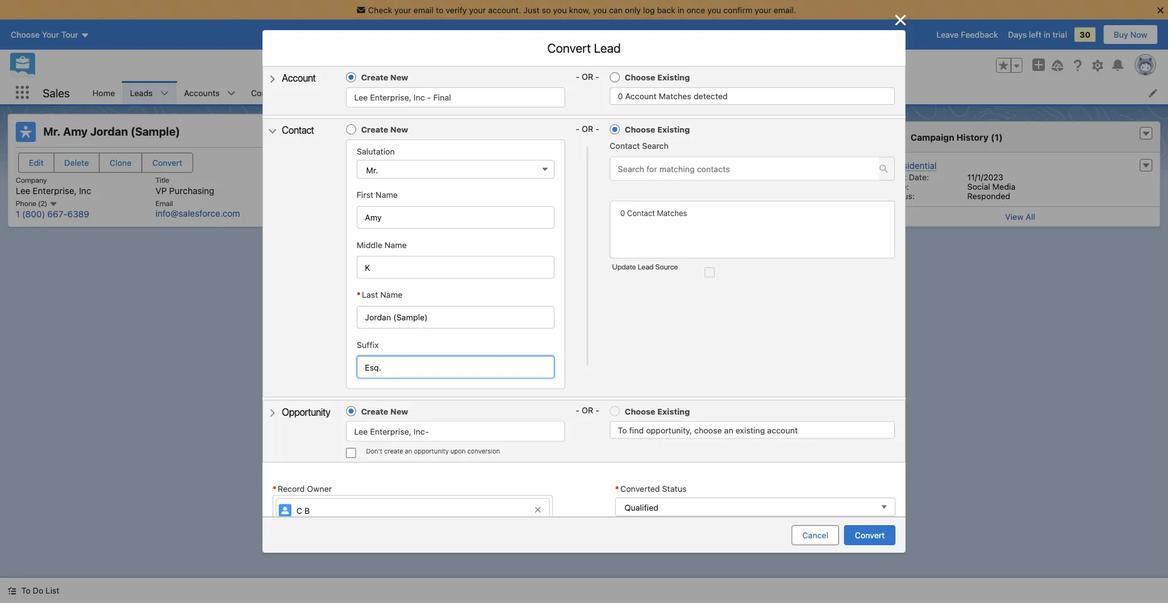 Task type: locate. For each thing, give the bounding box(es) containing it.
convert right the cancel button
[[855, 531, 885, 540]]

social media
[[968, 182, 1016, 191]]

*
[[357, 290, 361, 299], [273, 484, 277, 494], [615, 484, 619, 494]]

log
[[643, 5, 655, 14]]

1 horizontal spatial as
[[806, 155, 815, 164]]

as inside button
[[806, 155, 815, 164]]

and left tasks
[[567, 475, 581, 484]]

2 horizontal spatial this
[[759, 210, 774, 220]]

lee for opportunity
[[354, 427, 368, 436]]

accounts
[[184, 88, 220, 97]]

edit up company
[[29, 158, 44, 167]]

to left do at the bottom left of the page
[[21, 586, 30, 595]]

c
[[297, 506, 302, 515]]

name right 'first'
[[376, 190, 398, 199]]

to left "find"
[[618, 425, 627, 435]]

convert up title
[[152, 158, 182, 167]]

can
[[609, 5, 623, 14], [707, 210, 721, 220]]

2 existing from the top
[[658, 125, 690, 134]]

qualified button
[[615, 498, 896, 516]]

text default image inside opportunity dropdown button
[[268, 409, 277, 417]]

0 horizontal spatial this
[[604, 235, 619, 245]]

as left complete
[[806, 155, 815, 164]]

create new up the "lee enterprise, inc - final" at left top
[[361, 73, 408, 82]]

(sample) down leads list item
[[131, 125, 180, 138]]

title vp purchasing
[[155, 176, 214, 196]]

so
[[542, 5, 551, 14]]

0 vertical spatial can
[[609, 5, 623, 14]]

1 vertical spatial name
[[385, 240, 407, 249]]

1 vertical spatial as
[[636, 475, 645, 484]]

1 choose existing from the top
[[625, 73, 690, 82]]

view
[[1006, 212, 1024, 221]]

contact
[[282, 124, 314, 136], [610, 141, 640, 150], [627, 209, 655, 218]]

0
[[618, 91, 623, 101], [621, 209, 625, 218]]

inc inside company lee enterprise, inc
[[79, 185, 91, 196]]

0 vertical spatial contact
[[282, 124, 314, 136]]

1 horizontal spatial this
[[704, 222, 718, 232]]

choose existing up search
[[625, 125, 690, 134]]

together
[[746, 247, 779, 257]]

0 vertical spatial - or -
[[576, 72, 600, 81]]

2 vertical spatial choose
[[625, 407, 656, 416]]

1 - or - from the top
[[576, 72, 600, 81]]

that up "likelihood"
[[673, 210, 689, 220]]

1 or from the top
[[582, 72, 594, 81]]

marketing
[[643, 247, 682, 257]]

for left success
[[625, 174, 637, 185]]

mr. left amy on the left top of page
[[43, 125, 61, 138]]

Suffix text field
[[357, 356, 555, 379]]

text default image inside to do list button
[[8, 587, 16, 595]]

lead up converting
[[776, 210, 792, 220]]

0 horizontal spatial inc
[[79, 185, 91, 196]]

account right reports
[[625, 91, 657, 101]]

for
[[625, 174, 637, 185], [746, 210, 757, 220]]

0 vertical spatial that
[[673, 210, 689, 220]]

1 horizontal spatial can
[[707, 210, 721, 220]]

1 horizontal spatial lead
[[638, 262, 654, 271]]

lead left source
[[638, 262, 654, 271]]

0 vertical spatial convert
[[547, 41, 591, 55]]

this up converting
[[759, 210, 774, 220]]

lee enterprise, inc - final button
[[354, 88, 565, 107]]

if
[[597, 235, 602, 245]]

2 horizontal spatial convert
[[855, 531, 885, 540]]

1 vertical spatial that
[[626, 247, 641, 257]]

contact search
[[610, 141, 669, 150]]

choose existing up opportunity,
[[625, 407, 690, 416]]

new left the event
[[538, 337, 555, 346]]

contacts list item
[[244, 81, 309, 104]]

0 left pain in the right top of the page
[[621, 209, 625, 218]]

an right choose
[[724, 425, 734, 435]]

1 horizontal spatial convert
[[547, 41, 591, 55]]

to inside button
[[21, 586, 30, 595]]

status for converted status
[[662, 484, 687, 494]]

1 horizontal spatial mr.
[[366, 165, 378, 175]]

amy
[[63, 125, 88, 138]]

create up the "lee enterprise, inc - final" at left top
[[361, 73, 388, 82]]

status:
[[888, 191, 915, 201]]

1 horizontal spatial in
[[1044, 30, 1051, 39]]

2 vertical spatial enterprise,
[[370, 427, 412, 436]]

it
[[718, 235, 723, 245]]

that up qualifying
[[626, 247, 641, 257]]

existing up search
[[658, 125, 690, 134]]

mr. down status : nurturing
[[366, 165, 378, 175]]

0 horizontal spatial that
[[626, 247, 641, 257]]

existing for account
[[658, 73, 690, 82]]

1 vertical spatial edit
[[559, 176, 574, 184]]

1 create new from the top
[[361, 73, 408, 82]]

opportunities
[[317, 88, 369, 97]]

first name
[[357, 190, 398, 199]]

0 vertical spatial to
[[436, 5, 444, 14]]

* for last name
[[357, 290, 361, 299]]

create for account
[[361, 73, 388, 82]]

dashboards
[[518, 88, 564, 97]]

middle
[[357, 240, 382, 249]]

edit left "guidance"
[[559, 176, 574, 184]]

and down convert
[[685, 247, 699, 257]]

contact inside dropdown button
[[282, 124, 314, 136]]

3 create new from the top
[[361, 407, 408, 416]]

tab list containing activity
[[304, 300, 864, 325]]

history
[[957, 132, 989, 142]]

0 for 0 contact matches
[[621, 209, 625, 218]]

0 horizontal spatial account
[[282, 72, 316, 84]]

existing up opportunity,
[[658, 407, 690, 416]]

1 horizontal spatial inc
[[414, 93, 425, 102]]

mr. inside popup button
[[366, 165, 378, 175]]

* left last
[[357, 290, 361, 299]]

here.
[[702, 475, 722, 484]]

3 create from the top
[[361, 407, 388, 416]]

list
[[46, 586, 59, 595]]

667-
[[47, 209, 67, 219]]

create new
[[361, 73, 408, 82], [361, 125, 408, 134], [361, 407, 408, 416]]

to left develop
[[781, 247, 789, 257]]

2 create new from the top
[[361, 125, 408, 134]]

upon
[[451, 447, 466, 455]]

list item
[[458, 81, 511, 104]]

0 vertical spatial sales
[[43, 86, 70, 99]]

quotes list item
[[649, 81, 708, 104]]

campaign history (1)
[[911, 132, 1003, 142]]

2 vertical spatial existing
[[658, 407, 690, 416]]

activity
[[312, 307, 349, 319]]

demo platform widgets (sample) link
[[356, 426, 491, 437]]

0 vertical spatial mr.
[[43, 125, 61, 138]]

lee enterprise, inc - final
[[354, 93, 451, 102]]

new for opportunity
[[391, 407, 408, 416]]

lee up have on the bottom of page
[[354, 427, 368, 436]]

show
[[668, 475, 688, 484]]

- inside button
[[427, 93, 431, 102]]

can left solve
[[707, 210, 721, 220]]

text default image inside contact dropdown button
[[268, 127, 277, 136]]

1 vertical spatial create new
[[361, 125, 408, 134]]

reports list item
[[588, 81, 649, 104]]

this right if
[[604, 235, 619, 245]]

status up fields
[[332, 155, 358, 164]]

text default image
[[268, 75, 277, 84]]

1 horizontal spatial to
[[618, 425, 627, 435]]

1 vertical spatial (sample)
[[455, 426, 491, 437]]

cancel
[[803, 531, 829, 540]]

sales up amy on the left top of page
[[43, 86, 70, 99]]

(sample) for demo platform widgets (sample)
[[455, 426, 491, 437]]

1 vertical spatial to
[[21, 586, 30, 595]]

- or -
[[576, 72, 600, 81], [576, 124, 600, 133], [576, 406, 600, 415]]

0 horizontal spatial convert button
[[142, 153, 193, 173]]

2 horizontal spatial *
[[615, 484, 619, 494]]

to
[[618, 425, 627, 435], [21, 586, 30, 595]]

don't create an opportunity upon conversion
[[366, 447, 500, 455]]

text default image for to do list
[[8, 587, 16, 595]]

2 vertical spatial lee
[[354, 427, 368, 436]]

buy now
[[1114, 30, 1148, 39]]

status left the "up"
[[662, 484, 687, 494]]

is
[[640, 235, 646, 245]]

ensure
[[597, 247, 624, 257]]

view all link
[[881, 206, 1160, 226]]

2 or from the top
[[582, 124, 594, 133]]

1 vertical spatial or
[[582, 124, 594, 133]]

1 vertical spatial to
[[725, 235, 733, 245]]

status right mark
[[780, 155, 804, 164]]

lee enterprise, inc- button
[[354, 422, 565, 441]]

1 vertical spatial choose existing
[[625, 125, 690, 134]]

enterprise, for opportunity
[[370, 427, 412, 436]]

name for middle name
[[385, 240, 407, 249]]

1 vertical spatial this
[[704, 222, 718, 232]]

0 horizontal spatial as
[[636, 475, 645, 484]]

Contact Search text field
[[611, 157, 880, 180]]

account right text default icon
[[282, 72, 316, 84]]

and up points
[[659, 197, 673, 207]]

choose existing up quotes
[[625, 73, 690, 82]]

0 horizontal spatial edit
[[29, 158, 44, 167]]

or
[[582, 72, 594, 81], [582, 124, 594, 133], [582, 406, 594, 415]]

lee inside company lee enterprise, inc
[[16, 185, 30, 196]]

choose
[[625, 73, 656, 82], [625, 125, 656, 134], [625, 407, 656, 416]]

contact left search
[[610, 141, 640, 150]]

(sample) up conversion
[[455, 426, 491, 437]]

sales down it
[[701, 247, 722, 257]]

convert button right the cancel button
[[845, 525, 896, 545]]

0 vertical spatial inc
[[414, 93, 425, 102]]

contact down contacts list item
[[282, 124, 314, 136]]

0 contact matches status
[[610, 201, 895, 259]]

upcoming & overdue button
[[305, 399, 864, 419]]

solve
[[724, 210, 744, 220]]

0 vertical spatial choose
[[625, 73, 656, 82]]

1 existing from the top
[[658, 73, 690, 82]]

lead for convert
[[594, 41, 621, 55]]

0 horizontal spatial and
[[567, 475, 581, 484]]

0 horizontal spatial *
[[273, 484, 277, 494]]

- or - for opportunity
[[576, 406, 600, 415]]

demo
[[356, 426, 379, 437]]

convert button up title
[[142, 153, 193, 173]]

lead for update
[[638, 262, 654, 271]]

0 vertical spatial create new
[[361, 73, 408, 82]]

create up demo
[[361, 407, 388, 416]]

to right the "email"
[[436, 5, 444, 14]]

of
[[694, 222, 701, 232]]

warm
[[344, 198, 368, 209]]

matches up "likelihood"
[[657, 209, 687, 218]]

sales inside nurture your leads and identify opportunities. identify pain points that you can solve for this lead determine the likelihood of this lead converting if this lead is qualified, convert it to an opportunity ensure that marketing and sales work together to develop your lead qualifying process
[[701, 247, 722, 257]]

account
[[768, 425, 798, 435]]

as
[[806, 155, 815, 164], [636, 475, 645, 484]]

0 horizontal spatial (sample)
[[131, 125, 180, 138]]

new inside button
[[538, 337, 555, 346]]

log a call button
[[307, 332, 385, 352]]

this right of
[[704, 222, 718, 232]]

cancel button
[[792, 525, 839, 545]]

1 vertical spatial and
[[685, 247, 699, 257]]

None text field
[[357, 306, 555, 329]]

create new up the lee enterprise, inc-
[[361, 407, 408, 416]]

2 horizontal spatial and
[[685, 247, 699, 257]]

2 vertical spatial choose existing
[[625, 407, 690, 416]]

2 choose from the top
[[625, 125, 656, 134]]

for up converting
[[746, 210, 757, 220]]

you up of
[[691, 210, 705, 220]]

choose existing for contact
[[625, 125, 690, 134]]

you right so at left
[[553, 5, 567, 14]]

start date:
[[888, 172, 929, 182]]

0 vertical spatial to
[[618, 425, 627, 435]]

an up work
[[735, 235, 745, 245]]

inc up 6389
[[79, 185, 91, 196]]

past
[[460, 475, 477, 484]]

name up details
[[380, 290, 403, 299]]

your up identify
[[614, 197, 633, 207]]

1 horizontal spatial account
[[625, 91, 657, 101]]

1 horizontal spatial status
[[662, 484, 687, 494]]

you inside nurture your leads and identify opportunities. identify pain points that you can solve for this lead determine the likelihood of this lead converting if this lead is qualified, convert it to an opportunity ensure that marketing and sales work together to develop your lead qualifying process
[[691, 210, 705, 220]]

pain
[[628, 210, 645, 220]]

0 vertical spatial opportunity
[[747, 235, 792, 245]]

1 vertical spatial enterprise,
[[33, 185, 77, 196]]

opportunity down the widgets
[[414, 447, 449, 455]]

lead up reports link
[[594, 41, 621, 55]]

to for to find opportunity, choose an existing account
[[618, 425, 627, 435]]

3 or from the top
[[582, 406, 594, 415]]

1 vertical spatial contact
[[610, 141, 640, 150]]

0 horizontal spatial to
[[21, 586, 30, 595]]

create for opportunity
[[361, 407, 388, 416]]

1 horizontal spatial *
[[357, 290, 361, 299]]

status inside button
[[780, 155, 804, 164]]

0 vertical spatial and
[[659, 197, 673, 207]]

name right middle
[[385, 240, 407, 249]]

your right develop
[[824, 247, 842, 257]]

inc-
[[414, 427, 429, 436]]

create new up salutation
[[361, 125, 408, 134]]

2 horizontal spatial to
[[781, 247, 789, 257]]

existing
[[658, 73, 690, 82], [658, 125, 690, 134], [658, 407, 690, 416]]

for inside nurture your leads and identify opportunities. identify pain points that you can solve for this lead determine the likelihood of this lead converting if this lead is qualified, convert it to an opportunity ensure that marketing and sales work together to develop your lead qualifying process
[[746, 210, 757, 220]]

in right back
[[678, 5, 685, 14]]

0 vertical spatial choose existing
[[625, 73, 690, 82]]

new up the "platform"
[[391, 407, 408, 416]]

marked
[[605, 475, 634, 484]]

2 vertical spatial create new
[[361, 407, 408, 416]]

1 horizontal spatial for
[[746, 210, 757, 220]]

1 choose from the top
[[625, 73, 656, 82]]

leads list item
[[123, 81, 177, 104]]

identify
[[597, 210, 626, 220]]

3 choose existing from the top
[[625, 407, 690, 416]]

0 vertical spatial convert button
[[142, 153, 193, 173]]

new up salutation
[[391, 125, 408, 134]]

delete button
[[54, 153, 100, 173]]

2 horizontal spatial status
[[780, 155, 804, 164]]

update
[[612, 262, 636, 271]]

existing up quotes
[[658, 73, 690, 82]]

3 choose from the top
[[625, 407, 656, 416]]

0 vertical spatial (sample)
[[131, 125, 180, 138]]

inc left "final"
[[414, 93, 425, 102]]

1 vertical spatial mr.
[[366, 165, 378, 175]]

lee up salutation
[[354, 93, 368, 102]]

develop
[[791, 247, 822, 257]]

upcoming & overdue
[[324, 404, 410, 414]]

2 - or - from the top
[[576, 124, 600, 133]]

can left the only
[[609, 5, 623, 14]]

0 up "path options" list box
[[618, 91, 623, 101]]

to right it
[[725, 235, 733, 245]]

text default image
[[268, 127, 277, 136], [1142, 129, 1151, 138], [880, 164, 888, 173], [268, 409, 277, 417], [8, 587, 16, 595]]

* left record
[[273, 484, 277, 494]]

list
[[85, 81, 1169, 104]]

new for account
[[391, 73, 408, 82]]

1 vertical spatial 0
[[621, 209, 625, 218]]

0 horizontal spatial mr.
[[43, 125, 61, 138]]

1 vertical spatial for
[[746, 210, 757, 220]]

now
[[1131, 30, 1148, 39]]

oct 17
[[819, 430, 843, 438]]

3 - or - from the top
[[576, 406, 600, 415]]

choose
[[695, 425, 722, 435]]

convert up search... button
[[547, 41, 591, 55]]

group
[[996, 58, 1023, 73]]

2 choose existing from the top
[[625, 125, 690, 134]]

1 vertical spatial choose
[[625, 125, 656, 134]]

0 horizontal spatial lead
[[594, 41, 621, 55]]

can inside nurture your leads and identify opportunities. identify pain points that you can solve for this lead determine the likelihood of this lead converting if this lead is qualified, convert it to an opportunity ensure that marketing and sales work together to develop your lead qualifying process
[[707, 210, 721, 220]]

0 vertical spatial create
[[361, 73, 388, 82]]

check
[[368, 5, 392, 14]]

contact down leads
[[627, 209, 655, 218]]

choose existing for account
[[625, 73, 690, 82]]

0 vertical spatial 0
[[618, 91, 623, 101]]

lead down ensure
[[597, 260, 613, 270]]

First Name text field
[[357, 206, 555, 229]]

lead image
[[16, 122, 36, 142]]

date:
[[909, 172, 929, 182]]

0 vertical spatial edit
[[29, 158, 44, 167]]

1 create from the top
[[361, 73, 388, 82]]

* left converted
[[615, 484, 619, 494]]

tasks
[[583, 475, 603, 484]]

0 vertical spatial or
[[582, 72, 594, 81]]

1 vertical spatial lead
[[638, 262, 654, 271]]

choose existing for opportunity
[[625, 407, 690, 416]]

text default image for opportunity
[[268, 409, 277, 417]]

start
[[888, 172, 907, 182]]

Middle Name text field
[[357, 256, 555, 279]]

new up the "lee enterprise, inc - final" at left top
[[391, 73, 408, 82]]

new event button
[[507, 332, 589, 352]]

1 vertical spatial opportunity
[[414, 447, 449, 455]]

tab list
[[304, 300, 864, 325]]

0 inside 'status'
[[621, 209, 625, 218]]

create new for account
[[361, 73, 408, 82]]

as left done
[[636, 475, 645, 484]]

0 vertical spatial lee
[[354, 93, 368, 102]]

2 create from the top
[[361, 125, 388, 134]]

sales
[[43, 86, 70, 99], [701, 247, 722, 257]]

2 vertical spatial contact
[[627, 209, 655, 218]]

an
[[735, 235, 745, 245], [724, 425, 734, 435], [376, 440, 385, 449], [405, 447, 412, 455]]

choose for opportunity
[[625, 407, 656, 416]]

0 horizontal spatial can
[[609, 5, 623, 14]]

account button
[[261, 64, 324, 92]]

matches inside 0 contact matches 'status'
[[657, 209, 687, 218]]

matches left detected
[[659, 91, 692, 101]]

1 vertical spatial existing
[[658, 125, 690, 134]]

nurture
[[582, 197, 612, 207]]

your left the "email"
[[395, 5, 411, 14]]

2 vertical spatial - or -
[[576, 406, 600, 415]]

3 existing from the top
[[658, 407, 690, 416]]

create
[[384, 447, 403, 455]]

days
[[1009, 30, 1027, 39]]

create up salutation
[[361, 125, 388, 134]]

text default image inside campaign history element
[[1142, 129, 1151, 138]]

opportunity up the 'together'
[[747, 235, 792, 245]]

0 vertical spatial name
[[376, 190, 398, 199]]

lee down company
[[16, 185, 30, 196]]

- or - for contact
[[576, 124, 600, 133]]

in right left
[[1044, 30, 1051, 39]]

2 vertical spatial name
[[380, 290, 403, 299]]

0 vertical spatial account
[[282, 72, 316, 84]]

details link
[[372, 300, 399, 325]]



Task type: vqa. For each thing, say whether or not it's contained in the screenshot.
second Click to dial disabled image from the bottom
no



Task type: describe. For each thing, give the bounding box(es) containing it.
an right the create
[[405, 447, 412, 455]]

leads
[[635, 197, 656, 207]]

search...
[[464, 61, 497, 70]]

mr. for mr. amy jordan (sample)
[[43, 125, 61, 138]]

key
[[304, 174, 320, 185]]

(800)
[[22, 209, 45, 219]]

or for account
[[582, 72, 594, 81]]

2 vertical spatial this
[[604, 235, 619, 245]]

mr. for mr.
[[366, 165, 378, 175]]

jordan
[[90, 125, 128, 138]]

converted
[[621, 484, 660, 494]]

c b link
[[276, 498, 550, 522]]

log a call
[[337, 337, 375, 346]]

key fields
[[304, 174, 348, 185]]

salutation
[[357, 146, 395, 156]]

guidance for success
[[582, 174, 676, 185]]

quotes link
[[649, 81, 691, 104]]

convert for convert button to the left
[[152, 158, 182, 167]]

home
[[93, 88, 115, 97]]

past
[[510, 475, 527, 484]]

path options list box
[[332, 119, 864, 139]]

you
[[339, 440, 353, 449]]

converted status
[[621, 484, 687, 494]]

an right have on the bottom of page
[[376, 440, 385, 449]]

0 for 0 account matches detected
[[618, 91, 623, 101]]

lead down solve
[[720, 222, 737, 232]]

last
[[362, 290, 378, 299]]

once
[[687, 5, 705, 14]]

activity.
[[479, 475, 508, 484]]

1 vertical spatial convert button
[[845, 525, 896, 545]]

record owner
[[278, 484, 332, 494]]

existing
[[736, 425, 765, 435]]

create new for contact
[[361, 125, 408, 134]]

leave
[[937, 30, 959, 39]]

detected
[[694, 91, 728, 101]]

upcoming
[[387, 440, 425, 449]]

likelihood
[[654, 222, 691, 232]]

search... button
[[439, 55, 690, 75]]

success
[[639, 174, 676, 185]]

1 vertical spatial in
[[1044, 30, 1051, 39]]

buy now button
[[1104, 25, 1159, 45]]

email info@salesforce.com
[[155, 198, 240, 218]]

or for opportunity
[[582, 406, 594, 415]]

email.
[[774, 5, 797, 14]]

lee enterprise, inc-
[[354, 427, 429, 436]]

no past activity. past meetings and tasks marked as done show up here.
[[447, 475, 722, 484]]

contact inside 'status'
[[627, 209, 655, 218]]

mark status as complete
[[758, 155, 854, 164]]

matches for account
[[659, 91, 692, 101]]

0 vertical spatial this
[[759, 210, 774, 220]]

know,
[[569, 5, 591, 14]]

contact for contact search
[[610, 141, 640, 150]]

1 horizontal spatial and
[[659, 197, 673, 207]]

create for contact
[[361, 125, 388, 134]]

an inside nurture your leads and identify opportunities. identify pain points that you can solve for this lead determine the likelihood of this lead converting if this lead is qualified, convert it to an opportunity ensure that marketing and sales work together to develop your lead qualifying process
[[735, 235, 745, 245]]

opportunity inside nurture your leads and identify opportunities. identify pain points that you can solve for this lead determine the likelihood of this lead converting if this lead is qualified, convert it to an opportunity ensure that marketing and sales work together to develop your lead qualifying process
[[747, 235, 792, 245]]

2 vertical spatial and
[[567, 475, 581, 484]]

confirm
[[724, 5, 753, 14]]

convert
[[686, 235, 716, 245]]

convert for the bottom convert button
[[855, 531, 885, 540]]

11/1/2023
[[968, 172, 1004, 182]]

0 horizontal spatial sales
[[43, 86, 70, 99]]

qualified,
[[648, 235, 684, 245]]

nurture your leads and identify opportunities. identify pain points that you can solve for this lead determine the likelihood of this lead converting if this lead is qualified, convert it to an opportunity ensure that marketing and sales work together to develop your lead qualifying process
[[582, 197, 842, 270]]

1 vertical spatial account
[[625, 91, 657, 101]]

mr. amy jordan (sample)
[[43, 125, 180, 138]]

upcoming
[[324, 404, 366, 414]]

you right once
[[708, 5, 721, 14]]

to find opportunity, choose an existing account
[[618, 425, 798, 435]]

enterprise, for account
[[370, 93, 412, 102]]

0 horizontal spatial to
[[436, 5, 444, 14]]

no
[[447, 475, 458, 484]]

choose for account
[[625, 73, 656, 82]]

company lee enterprise, inc
[[16, 176, 91, 196]]

your left email. at the right top
[[755, 5, 772, 14]]

choose for contact
[[625, 125, 656, 134]]

info@salesforce.com
[[155, 208, 240, 218]]

up
[[690, 475, 700, 484]]

leads link
[[123, 81, 160, 104]]

to for to do list
[[21, 586, 30, 595]]

name for first name
[[376, 190, 398, 199]]

check your email to verify your account. just so you know, you can only log back in once you confirm your email.
[[368, 5, 797, 14]]

purchasing
[[169, 185, 214, 196]]

responded
[[968, 191, 1011, 201]]

event
[[557, 337, 579, 346]]

new for contact
[[391, 125, 408, 134]]

suffix
[[357, 340, 379, 349]]

campaign history element
[[880, 121, 1161, 227]]

* for converted status
[[615, 484, 619, 494]]

name for last name
[[380, 290, 403, 299]]

0 vertical spatial for
[[625, 174, 637, 185]]

status : nurturing
[[332, 155, 403, 164]]

1 horizontal spatial edit
[[559, 176, 574, 184]]

c b
[[297, 506, 310, 515]]

2 vertical spatial to
[[781, 247, 789, 257]]

oct
[[819, 430, 833, 438]]

campaign
[[911, 132, 955, 142]]

1 horizontal spatial to
[[725, 235, 733, 245]]

edit inside button
[[29, 158, 44, 167]]

create new for opportunity
[[361, 407, 408, 416]]

calendar list item
[[393, 81, 458, 104]]

list containing home
[[85, 81, 1169, 104]]

only
[[625, 5, 641, 14]]

0 horizontal spatial status
[[332, 155, 358, 164]]

verify
[[446, 5, 467, 14]]

overdue
[[376, 404, 410, 414]]

account.
[[488, 5, 521, 14]]

(sample) for mr. amy jordan (sample)
[[131, 125, 180, 138]]

b
[[305, 506, 310, 515]]

leads
[[130, 88, 153, 97]]

guidance
[[582, 174, 623, 185]]

matches for contact
[[657, 209, 687, 218]]

or for contact
[[582, 124, 594, 133]]

clone
[[110, 158, 132, 167]]

search
[[642, 141, 669, 150]]

middle name
[[357, 240, 407, 249]]

to do list
[[21, 586, 59, 595]]

text default image for contact
[[268, 127, 277, 136]]

status for mark status as complete
[[780, 155, 804, 164]]

(1)
[[991, 132, 1003, 142]]

all
[[1026, 212, 1036, 221]]

convert for convert lead
[[547, 41, 591, 55]]

- or - for account
[[576, 72, 600, 81]]

1 (800) 667-6389
[[16, 209, 89, 219]]

calendar
[[400, 88, 434, 97]]

lee for account
[[354, 93, 368, 102]]

opportunities list item
[[309, 81, 393, 104]]

opportunities.
[[708, 197, 764, 207]]

1
[[16, 209, 20, 219]]

enterprise, inside company lee enterprise, inc
[[33, 185, 77, 196]]

accounts list item
[[177, 81, 244, 104]]

conversion
[[468, 447, 500, 455]]

email
[[155, 198, 173, 207]]

0 horizontal spatial opportunity
[[414, 447, 449, 455]]

you right know,
[[593, 5, 607, 14]]

account inside account 'dropdown button'
[[282, 72, 316, 84]]

inc inside button
[[414, 93, 425, 102]]

your right 'verify'
[[469, 5, 486, 14]]

* for record owner
[[273, 484, 277, 494]]

existing for contact
[[658, 125, 690, 134]]

existing for opportunity
[[658, 407, 690, 416]]

dashboards list item
[[511, 81, 588, 104]]

platform
[[382, 426, 416, 437]]

points
[[647, 210, 671, 220]]

reports link
[[588, 81, 633, 104]]

opportunity
[[282, 406, 331, 418]]

last name
[[362, 290, 403, 299]]

0 vertical spatial in
[[678, 5, 685, 14]]

contact for contact
[[282, 124, 314, 136]]

1 horizontal spatial that
[[673, 210, 689, 220]]

final
[[433, 93, 451, 102]]

lead left is
[[621, 235, 637, 245]]



